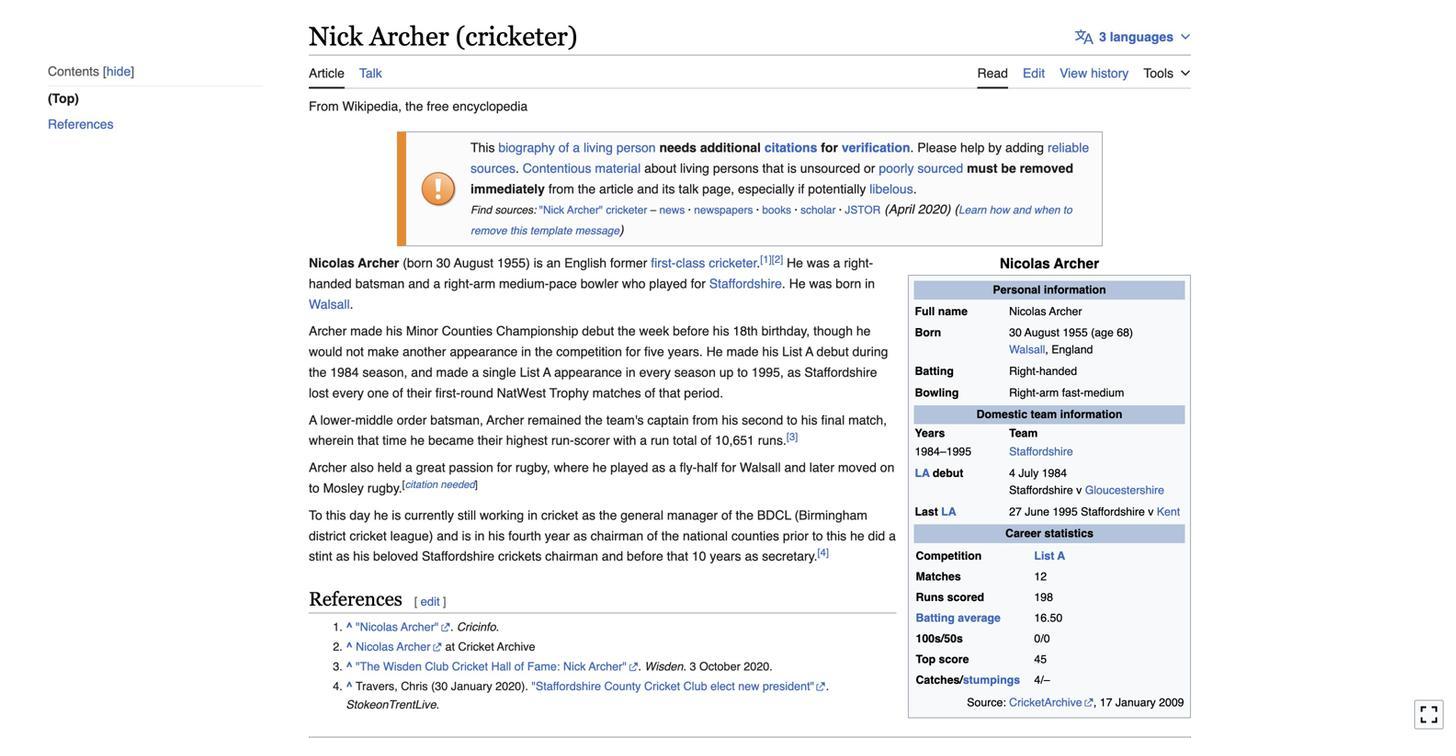 Task type: describe. For each thing, give the bounding box(es) containing it.
1955)
[[497, 256, 530, 270]]

their inside archer made his minor counties championship debut the week before his 18th birthday, though he would not make another appearance in the competition for five years. he made his list a debut during the 1984 season, and made a single list a appearance in every season up to 1995, as staffordshire lost every one of their first-round natwest trophy matches of that period.
[[407, 385, 432, 400]]

years.
[[668, 344, 703, 359]]

that up especially
[[762, 161, 784, 175]]

secretary.
[[762, 549, 818, 564]]

1 vertical spatial staffordshire link
[[1009, 445, 1073, 458]]

he inside archer made his minor counties championship debut the week before his 18th birthday, though he would not make another appearance in the competition for five years. he made his list a debut during the 1984 season, and made a single list a appearance in every season up to 1995, as staffordshire lost every one of their first-round natwest trophy matches of that period.
[[706, 344, 723, 359]]

of up captain
[[645, 385, 655, 400]]

domestic
[[977, 408, 1028, 421]]

"the wisden club cricket hall of fame: nick archer"
[[356, 660, 627, 673]]

4 · from the left
[[839, 204, 842, 216]]

the left general
[[599, 508, 617, 522]]

nick archer (cricketer) element
[[309, 89, 1191, 738]]

his down working
[[488, 528, 505, 543]]

nicolas down personal
[[1009, 304, 1046, 318]]

for left rugby,
[[497, 460, 512, 475]]

person
[[616, 140, 656, 155]]

a lower-middle order batsman, archer remained the team's captain from his second to his final match, wherein that time he became their highest run-scorer with a run total of 10,651 runs.
[[309, 412, 887, 448]]

2 vertical spatial list
[[1034, 549, 1054, 562]]

. down "(30"
[[436, 698, 439, 711]]

to inside archer made his minor counties championship debut the week before his 18th birthday, though he would not make another appearance in the competition for five years. he made his list a debut during the 1984 season, and made a single list a appearance in every season up to 1995, as staffordshire lost every one of their first-round natwest trophy matches of that period.
[[737, 365, 748, 380]]

read
[[977, 66, 1008, 81]]

stokeontrentlive
[[346, 698, 436, 711]]

1 vertical spatial chairman
[[545, 549, 598, 564]]

beloved
[[373, 549, 418, 564]]

0 horizontal spatial archer"
[[401, 621, 439, 634]]

2 horizontal spatial made
[[727, 344, 759, 359]]

order
[[397, 412, 427, 427]]

counties
[[731, 528, 779, 543]]

0 vertical spatial references
[[48, 117, 114, 131]]

fast-
[[1062, 386, 1084, 399]]

1 horizontal spatial )
[[946, 202, 951, 217]]

a left the fly-
[[669, 460, 676, 475]]

0 horizontal spatial staffordshire link
[[709, 276, 782, 291]]

0 vertical spatial nicolas archer
[[1000, 255, 1099, 271]]

1 vertical spatial cricket
[[452, 660, 488, 673]]

list a link
[[1034, 549, 1065, 562]]

april
[[888, 202, 914, 217]]

wisden for club
[[383, 660, 422, 673]]

league)
[[390, 528, 433, 543]]

august inside "nicolas archer (born 30 august 1955) is an english former first-class cricketer . [1] [2]"
[[454, 256, 494, 270]]

right-arm fast-medium
[[1009, 386, 1124, 399]]

(born
[[403, 256, 433, 270]]

and inside from the article and its talk page, especially if potentially libelous . find sources: "nick archer" cricketer – news · newspapers · books · scholar · jstor
[[637, 181, 659, 196]]

nicolas down "nicolas
[[356, 640, 394, 654]]

up
[[719, 365, 734, 380]]

archer down '"nicolas archer"' link
[[397, 640, 431, 654]]

last
[[915, 505, 938, 518]]

statistics
[[1045, 527, 1094, 540]]

0 horizontal spatial ]
[[443, 595, 446, 609]]

"nick
[[539, 204, 564, 216]]

1 horizontal spatial club
[[683, 680, 707, 693]]

a inside a lower-middle order batsman, archer remained the team's captain from his second to his final match, wherein that time he became their highest run-scorer with a run total of 10,651 runs.
[[309, 412, 317, 427]]

1 horizontal spatial every
[[639, 365, 671, 380]]

scorer
[[574, 433, 610, 448]]

he right day
[[374, 508, 388, 522]]

1 vertical spatial nick
[[563, 660, 586, 673]]

citation needed link
[[405, 479, 475, 490]]

( for ( april 2020 )
[[884, 202, 888, 217]]

the up counties at the bottom
[[736, 508, 754, 522]]

archer inside a lower-middle order batsman, archer remained the team's captain from his second to his final match, wherein that time he became their highest run-scorer with a run total of 10,651 runs.
[[487, 412, 524, 427]]

100s/50s
[[916, 632, 963, 645]]

3 · from the left
[[794, 204, 798, 216]]

the left week on the left top of the page
[[618, 324, 636, 338]]

1 vertical spatial every
[[332, 385, 364, 400]]

remained
[[528, 412, 581, 427]]

staffordshire . he was born in walsall .
[[309, 276, 875, 311]]

cricinfo
[[457, 621, 496, 634]]

his left 18th
[[713, 324, 729, 338]]

references link
[[48, 111, 263, 137]]

1 horizontal spatial appearance
[[554, 365, 622, 380]]

1 horizontal spatial made
[[436, 365, 468, 380]]

1 horizontal spatial january
[[1116, 696, 1156, 709]]

biography
[[498, 140, 555, 155]]

batting average
[[916, 611, 1001, 624]]

nicolas inside "nicolas archer (born 30 august 1955) is an english former first-class cricketer . [1] [2]"
[[309, 256, 355, 270]]

on
[[880, 460, 895, 475]]

needs
[[659, 140, 697, 155]]

he left did
[[850, 528, 865, 543]]

learn how and when to remove this template message
[[471, 204, 1072, 237]]

arm inside he was a right- handed batsman and a right-arm medium-pace bowler who played for
[[473, 276, 495, 291]]

nicolas up personal
[[1000, 255, 1050, 271]]

the inside a lower-middle order batsman, archer remained the team's captain from his second to his final match, wherein that time he became their highest run-scorer with a run total of 10,651 runs.
[[585, 412, 603, 427]]

the down championship
[[535, 344, 553, 359]]

view history
[[1060, 66, 1129, 81]]

an
[[547, 256, 561, 270]]

2 vertical spatial debut
[[933, 467, 964, 480]]

before inside to this day he is currently still working in cricket as the general manager of the bdcl (birmingham district cricket league) and is in his fourth year as chairman of the national counties prior to this he did a stint as his beloved staffordshire crickets chairman and before that 10 years as secretary.
[[627, 549, 663, 564]]

la debut
[[915, 467, 964, 480]]

his up 1995,
[[762, 344, 779, 359]]

and down general
[[602, 549, 623, 564]]

archer inside archer also held a great passion for rugby, where he played as a fly-half for walsall and later moved on to mosley rugby.
[[309, 460, 347, 475]]

. right president" at bottom right
[[826, 680, 829, 693]]

contentious
[[523, 161, 591, 175]]

citations link
[[764, 140, 817, 155]]

batsman
[[355, 276, 405, 291]]

fullscreen image
[[1420, 705, 1438, 724]]

0 vertical spatial club
[[425, 660, 449, 673]]

[2]
[[772, 254, 783, 265]]

of right one in the left of the page
[[392, 385, 403, 400]]

0 horizontal spatial this
[[326, 508, 346, 522]]

his up 10,651
[[722, 412, 738, 427]]

0 vertical spatial right-
[[844, 256, 873, 270]]

of up national
[[721, 508, 732, 522]]

walsall inside archer also held a great passion for rugby, where he played as a fly-half for walsall and later moved on to mosley rugby.
[[740, 460, 781, 475]]

( april 2020 )
[[884, 202, 951, 217]]

"staffordshire
[[532, 680, 601, 693]]

a up contentious material link
[[573, 140, 580, 155]]

libelous
[[870, 181, 913, 196]]

newspapers
[[694, 204, 753, 216]]

a right the held
[[405, 460, 413, 475]]

0 vertical spatial cricket
[[458, 640, 494, 654]]

the down manager on the bottom
[[661, 528, 679, 543]]

the inside from the article and its talk page, especially if potentially libelous . find sources: "nick archer" cricketer – news · newspapers · books · scholar · jstor
[[578, 181, 596, 196]]

staffordshire inside archer made his minor counties championship debut the week before his 18th birthday, though he would not make another appearance in the competition for five years. he made his list a debut during the 1984 season, and made a single list a appearance in every season up to 1995, as staffordshire lost every one of their first-round natwest trophy matches of that period.
[[805, 365, 877, 380]]

. up at
[[450, 621, 454, 634]]

tools
[[1144, 66, 1174, 81]]

(cricketer)
[[455, 21, 578, 52]]

1 vertical spatial )
[[619, 223, 624, 237]]

in down the still
[[475, 528, 485, 543]]

. up at cricket archive
[[496, 621, 499, 634]]

and inside he was a right- handed batsman and a right-arm medium-pace bowler who played for
[[408, 276, 430, 291]]

born
[[915, 326, 941, 339]]

"the wisden club cricket hall of fame: nick archer" link
[[356, 660, 638, 673]]

, 17 january 2009
[[1094, 696, 1184, 709]]

[ edit ]
[[414, 595, 446, 609]]

walsall inside the 30 august 1955 (age 68) walsall , england
[[1009, 343, 1045, 356]]

edit link
[[1023, 55, 1045, 87]]

"nicolas archer"
[[356, 621, 439, 634]]

1 vertical spatial la
[[941, 505, 956, 518]]

[1] link
[[760, 254, 772, 265]]

his left beloved
[[353, 549, 370, 564]]

for inside he was a right- handed batsman and a right-arm medium-pace bowler who played for
[[691, 276, 706, 291]]

in down championship
[[521, 344, 531, 359]]

competition
[[556, 344, 622, 359]]

the left free
[[405, 99, 423, 114]]

wherein
[[309, 433, 354, 448]]

highest
[[506, 433, 548, 448]]

contents hide
[[48, 64, 131, 78]]

a up born
[[833, 256, 840, 270]]

their inside a lower-middle order batsman, archer remained the team's captain from his second to his final match, wherein that time he became their highest run-scorer with a run total of 10,651 runs.
[[478, 433, 503, 448]]

4 ^ from the top
[[346, 680, 353, 693]]

citation
[[405, 479, 438, 490]]

. up poorly sourced link at the right of the page
[[910, 140, 914, 155]]

a inside archer made his minor counties championship debut the week before his 18th birthday, though he would not make another appearance in the competition for five years. he made his list a debut during the 1984 season, and made a single list a appearance in every season up to 1995, as staffordshire lost every one of their first-round natwest trophy matches of that period.
[[472, 365, 479, 380]]

archer inside "nicolas archer (born 30 august 1955) is an english former first-class cricketer . [1] [2]"
[[358, 256, 399, 270]]

staffordshire inside to this day he is currently still working in cricket as the general manager of the bdcl (birmingham district cricket league) and is in his fourth year as chairman of the national counties prior to this he did a stint as his beloved staffordshire crickets chairman and before that 10 years as secretary.
[[422, 549, 495, 564]]

poorly
[[879, 161, 914, 175]]

the up lost
[[309, 365, 327, 380]]

0 vertical spatial january
[[451, 680, 492, 693]]

another
[[402, 344, 446, 359]]

years
[[915, 427, 945, 440]]

district
[[309, 528, 346, 543]]

president"
[[763, 680, 814, 693]]

encyclopedia
[[453, 99, 528, 114]]

1 horizontal spatial ]
[[475, 479, 478, 490]]

time
[[382, 433, 407, 448]]

staffordshire up july
[[1009, 445, 1073, 458]]

0 vertical spatial walsall link
[[309, 297, 350, 311]]

championship
[[496, 324, 578, 338]]

as inside archer also held a great passion for rugby, where he played as a fly-half for walsall and later moved on to mosley rugby.
[[652, 460, 665, 475]]

1 vertical spatial cricket
[[350, 528, 387, 543]]

for right half
[[721, 460, 736, 475]]

second
[[742, 412, 783, 427]]

. up "staffordshire county cricket club elect new president" link
[[683, 660, 686, 673]]

10,651
[[715, 433, 754, 448]]

at
[[445, 640, 455, 654]]

in up matches
[[626, 365, 636, 380]]

august inside the 30 august 1955 (age 68) walsall , england
[[1025, 326, 1060, 339]]

staffordshire v for 1995
[[1081, 505, 1154, 518]]

for up unsourced
[[821, 140, 838, 155]]

of right the hall
[[514, 660, 524, 673]]

right- for arm
[[1009, 386, 1039, 399]]

newspapers link
[[694, 204, 753, 216]]

^ link for "the
[[346, 660, 353, 673]]

please
[[918, 140, 957, 155]]

bowler
[[581, 276, 619, 291]]

from inside from the article and its talk page, especially if potentially libelous . find sources: "nick archer" cricketer – news · newspapers · books · scholar · jstor
[[549, 181, 574, 196]]

books link
[[762, 204, 791, 216]]

his left final
[[801, 412, 818, 427]]

0 vertical spatial debut
[[582, 324, 614, 338]]

from
[[309, 99, 339, 114]]

30 inside "nicolas archer (born 30 august 1955) is an english former first-class cricketer . [1] [2]"
[[436, 256, 451, 270]]

^ link for "nicolas
[[346, 621, 353, 634]]

in up fourth
[[528, 508, 538, 522]]

as down counties at the bottom
[[745, 549, 758, 564]]

"nicolas archer" link
[[356, 621, 450, 634]]

^ for nicolas archer
[[346, 640, 353, 654]]

october
[[699, 660, 741, 673]]

great
[[416, 460, 445, 475]]

is up league)
[[392, 508, 401, 522]]

1 vertical spatial la link
[[941, 505, 956, 518]]

archer inside archer made his minor counties championship debut the week before his 18th birthday, though he would not make another appearance in the competition for five years. he made his list a debut during the 1984 season, and made a single list a appearance in every season up to 1995, as staffordshire lost every one of their first-round natwest trophy matches of that period.
[[309, 324, 347, 338]]

1 vertical spatial information
[[1060, 408, 1123, 421]]

jstor link
[[845, 204, 881, 216]]

hide button
[[103, 64, 134, 79]]

3 languages
[[1099, 29, 1174, 44]]

0/0
[[1034, 632, 1050, 645]]

as right the year
[[573, 528, 587, 543]]

. inside from the article and its talk page, especially if potentially libelous . find sources: "nick archer" cricketer – news · newspapers · books · scholar · jstor
[[913, 181, 917, 196]]

1 horizontal spatial handed
[[1039, 365, 1077, 378]]

wisden for .
[[645, 660, 683, 673]]

. inside "nicolas archer (born 30 august 1955) is an english former first-class cricketer . [1] [2]"
[[757, 256, 760, 270]]

2 vertical spatial cricket
[[644, 680, 680, 693]]

a down birthday,
[[806, 344, 813, 359]]

2020
[[918, 202, 946, 217]]

"the
[[356, 660, 380, 673]]

from the article and its talk page, especially if potentially libelous . find sources: "nick archer" cricketer – news · newspapers · books · scholar · jstor
[[471, 181, 917, 216]]

archer up '1955'
[[1049, 304, 1082, 318]]

as right stint
[[336, 549, 350, 564]]

team
[[1031, 408, 1057, 421]]

and inside learn how and when to remove this template message
[[1013, 204, 1031, 216]]

27
[[1009, 505, 1022, 518]]

1 vertical spatial nicolas archer
[[1009, 304, 1082, 318]]

walsall inside staffordshire . he was born in walsall .
[[309, 297, 350, 311]]

a up minor
[[433, 276, 440, 291]]

scholar link
[[801, 204, 836, 216]]

45
[[1034, 652, 1047, 666]]

is down citations
[[787, 161, 797, 175]]

1 horizontal spatial walsall link
[[1009, 343, 1045, 356]]



Task type: vqa. For each thing, say whether or not it's contained in the screenshot.


Task type: locate. For each thing, give the bounding box(es) containing it.
[3] link
[[787, 431, 798, 443]]

1 horizontal spatial before
[[673, 324, 709, 338]]

. up not
[[350, 297, 353, 311]]

^ for "nicolas archer"
[[346, 621, 353, 634]]

this
[[510, 225, 527, 237], [326, 508, 346, 522], [827, 528, 847, 543]]

june
[[1025, 505, 1050, 518]]

1 horizontal spatial list
[[782, 344, 802, 359]]

1 horizontal spatial 30
[[1009, 326, 1022, 339]]

0 vertical spatial staffordshire link
[[709, 276, 782, 291]]

[ for [ edit ]
[[414, 595, 418, 609]]

read link
[[977, 55, 1008, 89]]

august left '1955'
[[1025, 326, 1060, 339]]

as right 1995,
[[787, 365, 801, 380]]

( right the 2020
[[951, 202, 959, 217]]

pace
[[549, 276, 577, 291]]

to inside learn how and when to remove this template message
[[1063, 204, 1072, 216]]

cricket right county at the bottom left
[[644, 680, 680, 693]]

and inside archer made his minor counties championship debut the week before his 18th birthday, though he would not make another appearance in the competition for five years. he made his list a debut during the 1984 season, and made a single list a appearance in every season up to 1995, as staffordshire lost every one of their first-round natwest trophy matches of that period.
[[411, 365, 433, 380]]

30 down personal
[[1009, 326, 1022, 339]]

· left the "books" link on the right top
[[756, 204, 759, 216]]

3 inside nick archer (cricketer) element
[[690, 660, 696, 673]]

total
[[673, 433, 697, 448]]

right- up team
[[1009, 365, 1039, 378]]

1 vertical spatial january
[[1116, 696, 1156, 709]]

was inside staffordshire . he was born in walsall .
[[809, 276, 832, 291]]

1 vertical spatial from
[[692, 412, 718, 427]]

1 horizontal spatial this
[[510, 225, 527, 237]]

2009
[[1159, 696, 1184, 709]]

and down (born
[[408, 276, 430, 291]]

(30
[[431, 680, 448, 693]]

page,
[[702, 181, 734, 196]]

immediately
[[471, 181, 545, 196]]

0 vertical spatial cricket
[[541, 508, 578, 522]]

who
[[622, 276, 646, 291]]

english
[[564, 256, 607, 270]]

1 ^ link from the top
[[346, 621, 353, 634]]

or
[[864, 161, 875, 175]]

right- up born
[[844, 256, 873, 270]]

was inside he was a right- handed batsman and a right-arm medium-pace bowler who played for
[[807, 256, 830, 270]]

0 vertical spatial chairman
[[591, 528, 644, 543]]

competition
[[916, 549, 982, 562]]

3 up "staffordshire county cricket club elect new president" link
[[690, 660, 696, 673]]

. up county at the bottom left
[[638, 660, 641, 673]]

0 vertical spatial list
[[782, 344, 802, 359]]

with
[[613, 433, 636, 448]]

chairman down the year
[[545, 549, 598, 564]]

. wisden . 3 october 2020.
[[638, 660, 773, 673]]

top
[[916, 652, 936, 666]]

archer up mosley
[[309, 460, 347, 475]]

^ for "the wisden club cricket hall of fame: nick archer"
[[346, 660, 353, 673]]

batting for batting
[[915, 365, 954, 378]]

1 vertical spatial ]
[[443, 595, 446, 609]]

1984 inside archer made his minor counties championship debut the week before his 18th birthday, though he would not make another appearance in the competition for five years. he made his list a debut during the 1984 season, and made a single list a appearance in every season up to 1995, as staffordshire lost every one of their first-round natwest trophy matches of that period.
[[330, 365, 359, 380]]

run
[[651, 433, 669, 448]]

0 vertical spatial la
[[915, 467, 930, 480]]

adding
[[1005, 140, 1044, 155]]

0 vertical spatial la link
[[915, 467, 930, 480]]

made up round at the left
[[436, 365, 468, 380]]

his up the make
[[386, 324, 402, 338]]

0 horizontal spatial debut
[[582, 324, 614, 338]]

2 vertical spatial he
[[706, 344, 723, 359]]

0 vertical spatial every
[[639, 365, 671, 380]]

catches/ stumpings
[[916, 673, 1020, 686]]

0 horizontal spatial la link
[[915, 467, 930, 480]]

match,
[[848, 412, 887, 427]]

staffordshire v inside 4 july 1984 staffordshire v gloucestershire
[[1009, 483, 1082, 497]]

history
[[1091, 66, 1129, 81]]

0 horizontal spatial wisden
[[383, 660, 422, 673]]

0 horizontal spatial before
[[627, 549, 663, 564]]

he inside staffordshire . he was born in walsall .
[[789, 276, 806, 291]]

nick up "staffordshire
[[563, 660, 586, 673]]

fame:
[[527, 660, 560, 673]]

0 vertical spatial before
[[673, 324, 709, 338]]

3 right language progressive image
[[1099, 29, 1106, 44]]

of down general
[[647, 528, 658, 543]]

1 vertical spatial right-
[[444, 276, 473, 291]]

0 horizontal spatial la
[[915, 467, 930, 480]]

1 vertical spatial first-
[[435, 385, 460, 400]]

edit
[[421, 595, 440, 609]]

0 vertical spatial august
[[454, 256, 494, 270]]

staffordshire v for 1984
[[1009, 483, 1082, 497]]

team's
[[606, 412, 644, 427]]

not
[[346, 344, 364, 359]]

1 vertical spatial ,
[[1094, 696, 1097, 709]]

0 horizontal spatial (
[[884, 202, 888, 217]]

1 horizontal spatial wisden
[[645, 660, 683, 673]]

] right edit link
[[443, 595, 446, 609]]

1 vertical spatial this
[[326, 508, 346, 522]]

4 july 1984 staffordshire v gloucestershire
[[1009, 467, 1164, 497]]

1 horizontal spatial nick
[[563, 660, 586, 673]]

[ citation needed ]
[[402, 479, 478, 490]]

right-
[[844, 256, 873, 270], [444, 276, 473, 291]]

0 horizontal spatial 3
[[690, 660, 696, 673]]

la link right last in the right bottom of the page
[[941, 505, 956, 518]]

matches
[[592, 385, 641, 400]]

libelous link
[[870, 181, 913, 196]]

this
[[471, 140, 495, 155]]

persons
[[713, 161, 759, 175]]

0 vertical spatial their
[[407, 385, 432, 400]]

1 vertical spatial walsall link
[[1009, 343, 1045, 356]]

1 vertical spatial 30
[[1009, 326, 1022, 339]]

30
[[436, 256, 451, 270], [1009, 326, 1022, 339]]

2 ( from the left
[[951, 202, 959, 217]]

0 horizontal spatial )
[[619, 223, 624, 237]]

played inside he was a right- handed batsman and a right-arm medium-pace bowler who played for
[[649, 276, 687, 291]]

1 vertical spatial before
[[627, 549, 663, 564]]

five
[[644, 344, 664, 359]]

needed
[[441, 479, 475, 490]]

period.
[[684, 385, 723, 400]]

batting for batting average
[[916, 611, 955, 624]]

as down archer also held a great passion for rugby, where he played as a fly-half for walsall and later moved on to mosley rugby.
[[582, 508, 596, 522]]

1 horizontal spatial 3
[[1099, 29, 1106, 44]]

cricket down at cricket archive
[[452, 660, 488, 673]]

2 horizontal spatial this
[[827, 528, 847, 543]]

elect
[[711, 680, 735, 693]]

catches/
[[916, 673, 963, 686]]

walsall up would
[[309, 297, 350, 311]]

though
[[814, 324, 853, 338]]

appearance
[[450, 344, 518, 359], [554, 365, 622, 380]]

club down . wisden . 3 october 2020. at bottom
[[683, 680, 707, 693]]

he up the up
[[706, 344, 723, 359]]

1 horizontal spatial cricket
[[541, 508, 578, 522]]

to right the up
[[737, 365, 748, 380]]

0 vertical spatial information
[[1044, 283, 1106, 296]]

during
[[852, 344, 888, 359]]

walsall link
[[309, 297, 350, 311], [1009, 343, 1045, 356]]

of up "contentious"
[[559, 140, 569, 155]]

archive
[[497, 640, 535, 654]]

and inside archer also held a great passion for rugby, where he played as a fly-half for walsall and later moved on to mosley rugby.
[[784, 460, 806, 475]]

moved
[[838, 460, 877, 475]]

and down the currently
[[437, 528, 458, 543]]

about
[[644, 161, 677, 175]]

0 horizontal spatial august
[[454, 256, 494, 270]]

references
[[48, 117, 114, 131], [309, 588, 402, 610]]

2 vertical spatial nicolas archer
[[356, 640, 431, 654]]

3 ^ link from the top
[[346, 660, 353, 673]]

still
[[458, 508, 476, 522]]

matches
[[916, 570, 961, 583]]

wisden down nicolas archer link
[[383, 660, 422, 673]]

from inside a lower-middle order batsman, archer remained the team's captain from his second to his final match, wherein that time he became their highest run-scorer with a run total of 10,651 runs.
[[692, 412, 718, 427]]

1 ^ from the top
[[346, 621, 353, 634]]

2 ^ link from the top
[[346, 640, 353, 654]]

. down [2]
[[782, 276, 786, 291]]

bdcl
[[757, 508, 791, 522]]

first- inside "nicolas archer (born 30 august 1955) is an english former first-class cricketer . [1] [2]"
[[651, 256, 676, 270]]

in right born
[[865, 276, 875, 291]]

as down the run
[[652, 460, 665, 475]]

of inside a lower-middle order batsman, archer remained the team's captain from his second to his final match, wherein that time he became their highest run-scorer with a run total of 10,651 runs.
[[701, 433, 711, 448]]

1 horizontal spatial arm
[[1039, 386, 1059, 399]]

0 horizontal spatial made
[[350, 324, 382, 338]]

3 ^ from the top
[[346, 660, 353, 673]]

1 vertical spatial staffordshire v
[[1081, 505, 1154, 518]]

edit
[[1023, 66, 1045, 81]]

2 horizontal spatial walsall
[[1009, 343, 1045, 356]]

he inside he was a right- handed batsman and a right-arm medium-pace bowler who played for
[[787, 256, 803, 270]]

is inside "nicolas archer (born 30 august 1955) is an english former first-class cricketer . [1] [2]"
[[534, 256, 543, 270]]

for down the first-class cricketer link
[[691, 276, 706, 291]]

staffordshire v up june
[[1009, 483, 1082, 497]]

full name
[[915, 304, 968, 318]]

medium-
[[499, 276, 549, 291]]

scholar
[[801, 204, 836, 216]]

that inside archer made his minor counties championship debut the week before his 18th birthday, though he would not make another appearance in the competition for five years. he made his list a debut during the 1984 season, and made a single list a appearance in every season up to 1995, as staffordshire lost every one of their first-round natwest trophy matches of that period.
[[659, 385, 680, 400]]

information up '1955'
[[1044, 283, 1106, 296]]

staffordshire link down cricketer on the top
[[709, 276, 782, 291]]

that up captain
[[659, 385, 680, 400]]

living for about
[[680, 161, 709, 175]]

1 vertical spatial august
[[1025, 326, 1060, 339]]

language progressive image
[[1075, 27, 1094, 46]]

nick archer (cricketer) main content
[[301, 11, 1403, 738]]

played inside archer also held a great passion for rugby, where he played as a fly-half for walsall and later moved on to mosley rugby.
[[610, 460, 648, 475]]

1 vertical spatial debut
[[817, 344, 849, 359]]

a left the run
[[640, 433, 647, 448]]

^ left the "the at the bottom left
[[346, 660, 353, 673]]

a right did
[[889, 528, 896, 543]]

for inside archer made his minor counties championship debut the week before his 18th birthday, though he would not make another appearance in the competition for five years. he made his list a debut during the 1984 season, and made a single list a appearance in every season up to 1995, as staffordshire lost every one of their first-round natwest trophy matches of that period.
[[626, 344, 641, 359]]

trophy
[[549, 385, 589, 400]]

1 vertical spatial batting
[[916, 611, 955, 624]]

is down the still
[[462, 528, 471, 543]]

from
[[549, 181, 574, 196], [692, 412, 718, 427]]

club up "(30"
[[425, 660, 449, 673]]

a inside a lower-middle order batsman, archer remained the team's captain from his second to his final match, wherein that time he became their highest run-scorer with a run total of 10,651 runs.
[[640, 433, 647, 448]]

living up contentious material link
[[584, 140, 613, 155]]

hide
[[106, 64, 131, 78]]

be
[[1001, 161, 1016, 175]]

30 inside the 30 august 1955 (age 68) walsall , england
[[1009, 326, 1022, 339]]

la down 1984–1995
[[915, 467, 930, 480]]

0 horizontal spatial played
[[610, 460, 648, 475]]

staffordshire down cricketer on the top
[[709, 276, 782, 291]]

1 vertical spatial 1984
[[1042, 467, 1067, 480]]

must be removed immediately
[[471, 161, 1073, 196]]

1 horizontal spatial ,
[[1094, 696, 1097, 709]]

that inside to this day he is currently still working in cricket as the general manager of the bdcl (birmingham district cricket league) and is in his fourth year as chairman of the national counties prior to this he did a stint as his beloved staffordshire crickets chairman and before that 10 years as secretary.
[[667, 549, 688, 564]]

a down the 'statistics'
[[1057, 549, 1065, 562]]

archer up talk link
[[369, 21, 449, 52]]

2 right- from the top
[[1009, 386, 1039, 399]]

was left born
[[809, 276, 832, 291]]

a inside to this day he is currently still working in cricket as the general manager of the bdcl (birmingham district cricket league) and is in his fourth year as chairman of the national counties prior to this he did a stint as his beloved staffordshire crickets chairman and before that 10 years as secretary.
[[889, 528, 896, 543]]

1 vertical spatial club
[[683, 680, 707, 693]]

stumpings
[[963, 673, 1020, 686]]

to up [4]
[[812, 528, 823, 543]]

0 horizontal spatial references
[[48, 117, 114, 131]]

august down remove
[[454, 256, 494, 270]]

every down five at the top of page
[[639, 365, 671, 380]]

walsall down runs.
[[740, 460, 781, 475]]

0 vertical spatial ]
[[475, 479, 478, 490]]

for
[[821, 140, 838, 155], [691, 276, 706, 291], [626, 344, 641, 359], [497, 460, 512, 475], [721, 460, 736, 475]]

archer up the personal information
[[1054, 255, 1099, 271]]

in inside staffordshire . he was born in walsall .
[[865, 276, 875, 291]]

2 wisden from the left
[[645, 660, 683, 673]]

nicolas archer (born 30 august 1955) is an english former first-class cricketer . [1] [2]
[[309, 254, 783, 270]]

, inside the 30 august 1955 (age 68) walsall , england
[[1045, 343, 1048, 356]]

this right to
[[326, 508, 346, 522]]

1 horizontal spatial staffordshire link
[[1009, 445, 1073, 458]]

1 vertical spatial he
[[789, 276, 806, 291]]

1 vertical spatial list
[[520, 365, 540, 380]]

0 horizontal spatial right-
[[444, 276, 473, 291]]

walsall link up would
[[309, 297, 350, 311]]

0 horizontal spatial january
[[451, 680, 492, 693]]

when
[[1034, 204, 1060, 216]]

0 horizontal spatial cricket
[[350, 528, 387, 543]]

chairman
[[591, 528, 644, 543], [545, 549, 598, 564]]

to inside to this day he is currently still working in cricket as the general manager of the bdcl (birmingham district cricket league) and is in his fourth year as chairman of the national counties prior to this he did a stint as his beloved staffordshire crickets chairman and before that 10 years as secretary.
[[812, 528, 823, 543]]

archer up highest
[[487, 412, 524, 427]]

cricketarchive link
[[1009, 696, 1094, 709]]

to right when
[[1063, 204, 1072, 216]]

this inside learn how and when to remove this template message
[[510, 225, 527, 237]]

0 vertical spatial )
[[946, 202, 951, 217]]

last la
[[915, 505, 956, 518]]

before inside archer made his minor counties championship debut the week before his 18th birthday, though he would not make another appearance in the competition for five years. he made his list a debut during the 1984 season, and made a single list a appearance in every season up to 1995, as staffordshire lost every one of their first-round natwest trophy matches of that period.
[[673, 324, 709, 338]]

(birmingham
[[795, 508, 868, 522]]

1 vertical spatial right-
[[1009, 386, 1039, 399]]

a up trophy
[[543, 365, 551, 380]]

living
[[584, 140, 613, 155], [680, 161, 709, 175]]

0 horizontal spatial 1984
[[330, 365, 359, 380]]

. cricinfo .
[[450, 621, 499, 634]]

1 wisden from the left
[[383, 660, 422, 673]]

batting average link
[[916, 611, 1001, 624]]

travers,
[[356, 680, 398, 693]]

reliable sources link
[[471, 140, 1089, 175]]

. down biography
[[516, 161, 519, 175]]

a
[[806, 344, 813, 359], [543, 365, 551, 380], [309, 412, 317, 427], [1057, 549, 1065, 562]]

his
[[386, 324, 402, 338], [713, 324, 729, 338], [762, 344, 779, 359], [722, 412, 738, 427], [801, 412, 818, 427], [488, 528, 505, 543], [353, 549, 370, 564]]

for left five at the top of page
[[626, 344, 641, 359]]

0 vertical spatial appearance
[[450, 344, 518, 359]]

gloucestershire
[[1085, 483, 1164, 497]]

he was a right- handed batsman and a right-arm medium-pace bowler who played for
[[309, 256, 873, 291]]

0 vertical spatial ,
[[1045, 343, 1048, 356]]

staffordshire v down the gloucestershire
[[1081, 505, 1154, 518]]

. left [2] link
[[757, 256, 760, 270]]

1 ( from the left
[[884, 202, 888, 217]]

august
[[454, 256, 494, 270], [1025, 326, 1060, 339]]

to inside a lower-middle order batsman, archer remained the team's captain from his second to his final match, wherein that time he became their highest run-scorer with a run total of 10,651 runs.
[[787, 412, 798, 427]]

to inside archer also held a great passion for rugby, where he played as a fly-half for walsall and later moved on to mosley rugby.
[[309, 481, 320, 495]]

nicolas archer down "nicolas archer"
[[356, 640, 431, 654]]

] down the passion
[[475, 479, 478, 490]]

and down another
[[411, 365, 433, 380]]

as
[[787, 365, 801, 380], [652, 460, 665, 475], [582, 508, 596, 522], [573, 528, 587, 543], [336, 549, 350, 564], [745, 549, 758, 564]]

career
[[1006, 527, 1041, 540]]

0 vertical spatial batting
[[915, 365, 954, 378]]

that inside a lower-middle order batsman, archer remained the team's captain from his second to his final match, wherein that time he became their highest run-scorer with a run total of 10,651 runs.
[[357, 433, 379, 448]]

1984 inside 4 july 1984 staffordshire v gloucestershire
[[1042, 467, 1067, 480]]

the up scorer
[[585, 412, 603, 427]]

2 · from the left
[[756, 204, 759, 216]]

[1]
[[760, 254, 772, 265]]

and right how
[[1013, 204, 1031, 216]]

la link down 1984–1995
[[915, 467, 930, 480]]

debut up competition
[[582, 324, 614, 338]]

prior
[[783, 528, 809, 543]]

to up to
[[309, 481, 320, 495]]

0 vertical spatial living
[[584, 140, 613, 155]]

references inside nick archer (cricketer) element
[[309, 588, 402, 610]]

learn how and when to remove this template message link
[[471, 204, 1072, 237]]

^ link for nicolas
[[346, 640, 353, 654]]

0 horizontal spatial [
[[402, 479, 405, 490]]

list a
[[1034, 549, 1065, 562]]

2 horizontal spatial list
[[1034, 549, 1054, 562]]

0 horizontal spatial list
[[520, 365, 540, 380]]

0 vertical spatial nick
[[309, 21, 363, 52]]

.
[[910, 140, 914, 155], [516, 161, 519, 175], [913, 181, 917, 196], [757, 256, 760, 270], [782, 276, 786, 291], [350, 297, 353, 311], [450, 621, 454, 634], [496, 621, 499, 634], [638, 660, 641, 673], [683, 660, 686, 673], [826, 680, 829, 693], [436, 698, 439, 711]]

he inside archer made his minor counties championship debut the week before his 18th birthday, though he would not make another appearance in the competition for five years. he made his list a debut during the 1984 season, and made a single list a appearance in every season up to 1995, as staffordshire lost every one of their first-round natwest trophy matches of that period.
[[856, 324, 871, 338]]

walsall link up right-handed
[[1009, 343, 1045, 356]]

and left its
[[637, 181, 659, 196]]

1 horizontal spatial first-
[[651, 256, 676, 270]]

1 · from the left
[[688, 204, 691, 216]]

handed up right-arm fast-medium
[[1039, 365, 1077, 378]]

first- inside archer made his minor counties championship debut the week before his 18th birthday, though he would not make another appearance in the competition for five years. he made his list a debut during the 1984 season, and made a single list a appearance in every season up to 1995, as staffordshire lost every one of their first-round natwest trophy matches of that period.
[[435, 385, 460, 400]]

1 horizontal spatial references
[[309, 588, 402, 610]]

appearance up single
[[450, 344, 518, 359]]

0 vertical spatial made
[[350, 324, 382, 338]]

0 vertical spatial first-
[[651, 256, 676, 270]]

[ for [ citation needed ]
[[402, 479, 405, 490]]

rugby,
[[516, 460, 550, 475]]

as inside archer made his minor counties championship debut the week before his 18th birthday, though he would not make another appearance in the competition for five years. he made his list a debut during the 1984 season, and made a single list a appearance in every season up to 1995, as staffordshire lost every one of their first-round natwest trophy matches of that period.
[[787, 365, 801, 380]]

message
[[575, 225, 619, 237]]

0 vertical spatial this
[[510, 225, 527, 237]]

( for (
[[951, 202, 959, 217]]

cricketer
[[709, 256, 757, 270]]

half
[[697, 460, 718, 475]]

1 horizontal spatial walsall
[[740, 460, 781, 475]]

1 vertical spatial arm
[[1039, 386, 1059, 399]]

living for a
[[584, 140, 613, 155]]

staffordshire inside staffordshire . he was born in walsall .
[[709, 276, 782, 291]]

1 right- from the top
[[1009, 365, 1039, 378]]

list down birthday,
[[782, 344, 802, 359]]

every up lower-
[[332, 385, 364, 400]]

was right [2] link
[[807, 256, 830, 270]]

references up "nicolas
[[309, 588, 402, 610]]

0 horizontal spatial from
[[549, 181, 574, 196]]

a left lower-
[[309, 412, 317, 427]]

nick up article link
[[309, 21, 363, 52]]

2 ^ from the top
[[346, 640, 353, 654]]

right- for handed
[[1009, 365, 1039, 378]]

right-
[[1009, 365, 1039, 378], [1009, 386, 1039, 399]]

staffordshire down the still
[[422, 549, 495, 564]]

4 ^ link from the top
[[346, 680, 353, 693]]

general
[[621, 508, 664, 522]]

before down general
[[627, 549, 663, 564]]

he inside archer also held a great passion for rugby, where he played as a fly-half for walsall and later moved on to mosley rugby.
[[593, 460, 607, 475]]

1 vertical spatial archer"
[[589, 660, 627, 673]]

1 vertical spatial 3
[[690, 660, 696, 673]]

especially
[[738, 181, 795, 196]]

) down archer" cricketer
[[619, 223, 624, 237]]

1 horizontal spatial right-
[[844, 256, 873, 270]]

handed inside he was a right- handed batsman and a right-arm medium-pace bowler who played for
[[309, 276, 352, 291]]

news
[[659, 204, 685, 216]]

he inside a lower-middle order batsman, archer remained the team's captain from his second to his final match, wherein that time he became their highest run-scorer with a run total of 10,651 runs.
[[410, 433, 425, 448]]



